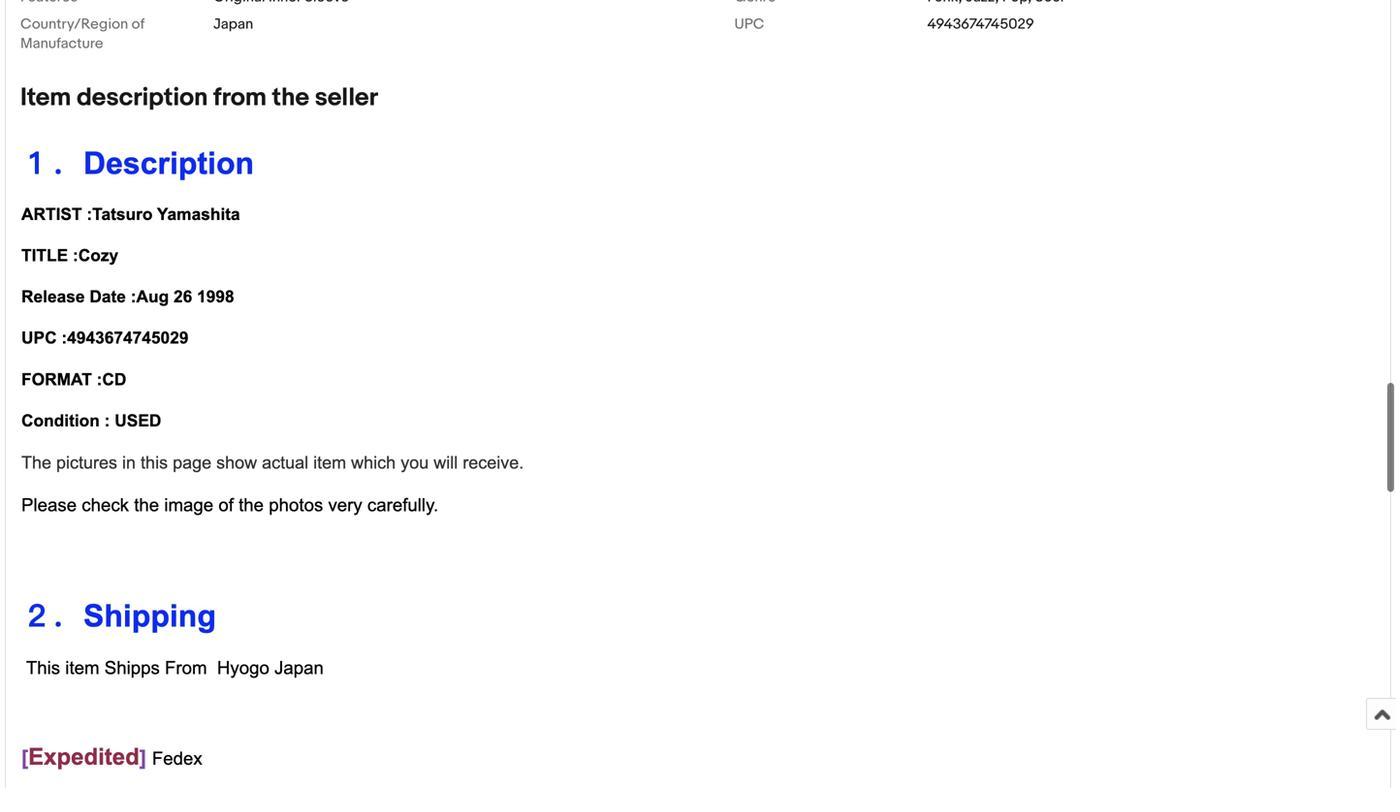 Task type: vqa. For each thing, say whether or not it's contained in the screenshot.
LP within King Crimson Red Atlantic P-8512A Japan  VINYL LP OBI
no



Task type: describe. For each thing, give the bounding box(es) containing it.
item description from the seller
[[20, 83, 378, 113]]

country/region of manufacture
[[20, 15, 145, 52]]

upc
[[735, 15, 764, 33]]

seller
[[315, 83, 378, 113]]

description
[[77, 83, 208, 113]]

japan
[[213, 15, 253, 33]]



Task type: locate. For each thing, give the bounding box(es) containing it.
from
[[213, 83, 267, 113]]

the
[[272, 83, 309, 113]]

country/region
[[20, 15, 128, 33]]

manufacture
[[20, 35, 103, 52]]

of
[[132, 15, 145, 33]]

item
[[20, 83, 71, 113]]

4943674745029
[[928, 15, 1034, 33]]



